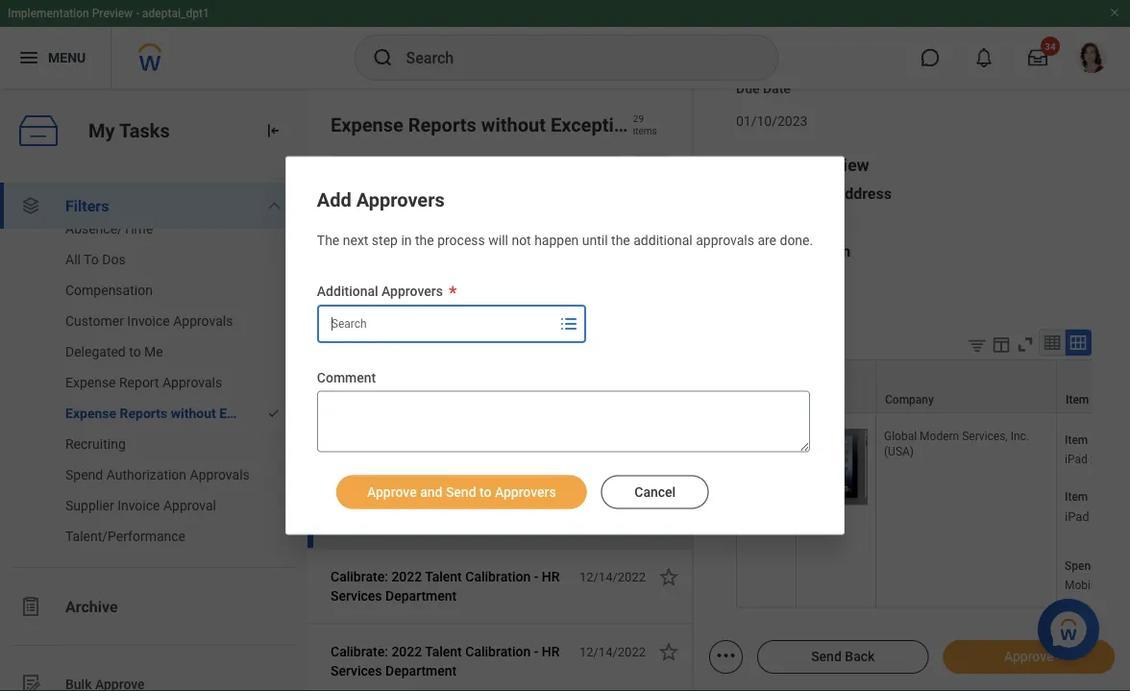 Task type: describe. For each thing, give the bounding box(es) containing it.
approvals for spend authorization approvals
[[190, 467, 250, 483]]

information button
[[770, 243, 851, 261]]

implementation preview -   adeptai_dpt1 banner
[[0, 0, 1131, 88]]

recruiting
[[65, 436, 126, 452]]

row containing image
[[737, 360, 1131, 413]]

information
[[770, 243, 851, 261]]

shipping
[[770, 185, 831, 203]]

expand table image
[[1069, 334, 1089, 353]]

req-
[[406, 448, 437, 463]]

talent for first calibrate: 2022 talent calibration - hr services department 'button' from the top of the item list element
[[425, 569, 462, 585]]

the
[[317, 232, 340, 248]]

details
[[737, 155, 790, 175]]

global inside compensation review: global support leadership
[[472, 244, 510, 260]]

- for first calibrate: 2022 talent calibration - hr services department 'button' from the top of the item list element
[[534, 569, 539, 585]]

dos
[[102, 251, 126, 267]]

delegated
[[65, 344, 126, 360]]

04/01/2023 for global
[[385, 293, 452, 307]]

approve and send to approvers button
[[336, 476, 587, 509]]

29 items
[[634, 113, 658, 137]]

requisition: req-7159, requester: beth liu, date: 01/03/2023, amount: $900.00 button
[[331, 444, 569, 506]]

compensation review: compensation review
[[331, 346, 559, 381]]

to for review
[[795, 155, 810, 175]]

table image
[[1043, 334, 1063, 353]]

in
[[401, 232, 412, 248]]

my tasks
[[88, 119, 170, 142]]

global inside global modern services, inc. (usa)
[[885, 430, 917, 443]]

2 services from the top
[[331, 663, 382, 679]]

01/10/2023
[[737, 114, 808, 129]]

2 calibration from the top
[[466, 644, 531, 660]]

effective: 04/01/2023 for compensation review: compensation review
[[331, 395, 452, 409]]

due
[[737, 81, 760, 97]]

address
[[835, 185, 892, 203]]

descrip
[[1092, 490, 1131, 504]]

toolbar inside the goods group
[[953, 330, 1092, 360]]

to
[[84, 251, 99, 267]]

review: for compensation
[[422, 346, 468, 362]]

add
[[317, 189, 352, 211]]

absence/time
[[65, 221, 153, 237]]

customer
[[65, 313, 124, 329]]

archive button
[[0, 584, 308, 630]]

advanced
[[369, 215, 431, 231]]

item for 2
[[1065, 434, 1089, 447]]

2 12/14/2022 from the top
[[580, 645, 646, 659]]

fullscreen image
[[1015, 335, 1037, 356]]

approvals
[[696, 232, 755, 248]]

advanced search button
[[362, 204, 486, 242]]

services,
[[963, 430, 1008, 443]]

details to review
[[737, 155, 870, 175]]

compensation for compensation
[[65, 282, 153, 298]]

implementation preview -   adeptai_dpt1
[[8, 7, 209, 20]]

me
[[144, 344, 163, 360]]

01/05/2023
[[359, 516, 425, 530]]

additional
[[317, 284, 379, 300]]

talent/performance button
[[0, 521, 288, 552]]

leadership
[[331, 263, 398, 279]]

approvals for expense report approvals
[[162, 375, 222, 390]]

expense reports without exceptions inside item list element
[[331, 113, 646, 136]]

spend authorization approvals
[[65, 467, 250, 483]]

will
[[489, 232, 509, 248]]

01/03/2023
[[580, 449, 646, 463]]

all
[[65, 251, 81, 267]]

done.
[[780, 232, 814, 248]]

compensation review: compensation review button
[[331, 342, 569, 385]]

2 hr from the top
[[542, 644, 560, 660]]

compensation for compensation review: global support leadership
[[331, 244, 419, 260]]

requisition:
[[331, 448, 403, 463]]

image button
[[797, 361, 876, 412]]

compensation for compensation review: compensation review
[[331, 346, 419, 362]]

compensation button
[[0, 275, 288, 306]]

expense for expense reports without exceptions 'button'
[[65, 405, 116, 421]]

29
[[634, 113, 644, 124]]

approvers for additional approvers
[[382, 284, 443, 300]]

star image for requisition: req-7159, requester: beth liu, date: 01/03/2023, amount: $900.00
[[658, 444, 681, 467]]

customer invoice approvals button
[[0, 306, 288, 337]]

effective: 04/01/2023 for compensation review: global support leadership
[[331, 293, 452, 307]]

image
[[806, 393, 838, 407]]

expense for "expense report approvals" button on the bottom left of the page
[[65, 375, 116, 390]]

approvals for customer invoice approvals
[[173, 313, 233, 329]]

delegated to me button
[[0, 337, 288, 367]]

reports inside item list element
[[408, 113, 477, 136]]

due date element
[[737, 102, 808, 131]]

1 hr from the top
[[542, 569, 560, 585]]

check image
[[267, 407, 281, 420]]

ipad inside item descrip ipad 2 64gb
[[1065, 509, 1090, 523]]

modern
[[920, 430, 960, 443]]

approve
[[367, 484, 417, 500]]

notifications large image
[[975, 48, 994, 67]]

01/17/2023 for compensation review: compensation review
[[580, 347, 646, 361]]

04/01/2023 for compensation
[[385, 395, 452, 409]]

tasks
[[119, 119, 170, 142]]

2022 for first calibrate: 2022 talent calibration - hr services department 'button' from the top of the item list element
[[392, 569, 422, 585]]

preview
[[92, 7, 133, 20]]

1 12/14/2022 from the top
[[580, 570, 646, 584]]

due: 01/05/2023
[[331, 516, 425, 530]]

select to filter grid data image
[[967, 335, 989, 356]]

rename image
[[19, 673, 42, 691]]

all to dos button
[[0, 244, 288, 275]]

- inside banner
[[136, 7, 140, 20]]

review: for global
[[422, 244, 468, 260]]

01/17/2023 for compensation review: global support leadership
[[580, 245, 646, 259]]

64gb inside item ipad 2 64gb
[[1100, 453, 1128, 466]]

goods group
[[737, 300, 1131, 609]]

additional approvers
[[317, 284, 443, 300]]

Additional Approvers field
[[319, 307, 556, 341]]

region inside add approvers dialog
[[317, 460, 814, 511]]

close environment banner image
[[1110, 7, 1121, 18]]

global modern services, inc. (usa) element
[[885, 426, 1030, 459]]

reports inside expense reports without exceptions 'button'
[[120, 405, 168, 421]]

1 the from the left
[[415, 232, 434, 248]]

effective: for compensation review: global support leadership
[[331, 293, 382, 307]]

spend categ mobile office
[[1065, 560, 1131, 592]]

absence/time button
[[0, 213, 288, 244]]

the next step in the process will not happen until the additional approvals are done.
[[317, 232, 814, 248]]

due date
[[737, 81, 791, 97]]

supplier
[[65, 498, 114, 513]]

my
[[88, 119, 115, 142]]

item button
[[1058, 361, 1131, 412]]

expense report approvals
[[65, 375, 222, 390]]

advanced search
[[369, 215, 478, 231]]

compensation down prompts icon
[[472, 346, 559, 362]]

categ
[[1101, 560, 1131, 573]]

filters
[[65, 197, 109, 215]]

profile logan mcneil element
[[1065, 37, 1119, 79]]

archive
[[65, 598, 118, 616]]

item inside popup button
[[1066, 393, 1090, 407]]

add approvers
[[317, 189, 445, 211]]

exceptions inside 'button'
[[219, 405, 286, 421]]

ipad 2 64gb element
[[1065, 449, 1128, 466]]

beth
[[331, 467, 359, 483]]

01/03/2023,
[[422, 467, 497, 483]]

item ipad 2 64gb
[[1065, 434, 1128, 466]]

1 services from the top
[[331, 588, 382, 604]]



Task type: vqa. For each thing, say whether or not it's contained in the screenshot.
Job Requisitions by Location related to 2nd Job Requisitions by Location 'button'
no



Task type: locate. For each thing, give the bounding box(es) containing it.
company button
[[877, 361, 1057, 412]]

expense reports without exceptions button
[[0, 398, 286, 429]]

1 review: from the top
[[422, 244, 468, 260]]

0 vertical spatial -
[[136, 7, 140, 20]]

2 vertical spatial expense
[[65, 405, 116, 421]]

until
[[583, 232, 608, 248]]

2 2022 from the top
[[392, 644, 422, 660]]

0 vertical spatial review
[[814, 155, 870, 175]]

shipping address button
[[770, 185, 892, 203]]

cancel
[[635, 484, 676, 500]]

1 department from the top
[[386, 588, 457, 604]]

review: down additional approvers "field"
[[422, 346, 468, 362]]

amount:
[[501, 467, 552, 483]]

date
[[763, 81, 791, 97]]

1 horizontal spatial spend
[[1065, 560, 1098, 573]]

2 up descrip
[[1091, 453, 1098, 466]]

requester:
[[474, 448, 540, 463]]

item descrip ipad 2 64gb
[[1065, 490, 1131, 523]]

1 vertical spatial 12/14/2022
[[580, 645, 646, 659]]

filters button
[[0, 183, 308, 229]]

without inside item list element
[[481, 113, 546, 136]]

0 horizontal spatial global
[[472, 244, 510, 260]]

compensation review: global support leadership button
[[331, 240, 569, 283]]

send
[[446, 484, 476, 500]]

my tasks element
[[0, 74, 308, 691]]

row
[[737, 360, 1131, 413]]

clipboard image
[[19, 595, 42, 618]]

1 effective: 04/01/2023 from the top
[[331, 293, 452, 307]]

(usa)
[[885, 445, 914, 459]]

without inside 'button'
[[171, 405, 216, 421]]

0 vertical spatial star image
[[658, 240, 681, 263]]

1 calibrate: 2022 talent calibration - hr services department from the top
[[331, 569, 560, 604]]

expense inside 'button'
[[65, 405, 116, 421]]

1 horizontal spatial without
[[481, 113, 546, 136]]

star image down star image
[[658, 640, 681, 663]]

calibrate: for second calibrate: 2022 talent calibration - hr services department 'button' from the top of the item list element
[[331, 644, 388, 660]]

next
[[343, 232, 369, 248]]

1 vertical spatial 64gb
[[1103, 509, 1131, 523]]

1 vertical spatial reports
[[120, 405, 168, 421]]

64gb inside item descrip ipad 2 64gb
[[1103, 509, 1131, 523]]

calibrate: for first calibrate: 2022 talent calibration - hr services department 'button' from the top of the item list element
[[331, 569, 388, 585]]

1 vertical spatial calibration
[[466, 644, 531, 660]]

expense inside button
[[65, 375, 116, 390]]

0 vertical spatial ipad
[[1065, 453, 1088, 466]]

inc.
[[1011, 430, 1030, 443]]

64gb up descrip
[[1100, 453, 1128, 466]]

1 vertical spatial talent
[[425, 644, 462, 660]]

to left me
[[129, 344, 141, 360]]

the right until
[[612, 232, 631, 248]]

1 vertical spatial effective:
[[331, 395, 382, 409]]

the
[[415, 232, 434, 248], [612, 232, 631, 248]]

toolbar
[[953, 330, 1092, 360]]

ipad 2 64gb row
[[737, 413, 1131, 608]]

0 vertical spatial global
[[472, 244, 510, 260]]

1 vertical spatial ipad
[[1065, 509, 1090, 523]]

to right send
[[480, 484, 492, 500]]

approvers down amount:
[[495, 484, 556, 500]]

item inside item ipad 2 64gb
[[1065, 434, 1089, 447]]

spend inside spend categ mobile office
[[1065, 560, 1098, 573]]

approvals down me
[[162, 375, 222, 390]]

0 horizontal spatial review
[[331, 365, 374, 381]]

additional
[[634, 232, 693, 248]]

without
[[481, 113, 546, 136], [171, 405, 216, 421]]

0 horizontal spatial reports
[[120, 405, 168, 421]]

0 vertical spatial reports
[[408, 113, 477, 136]]

2 vertical spatial approvers
[[495, 484, 556, 500]]

star image left approvals in the right of the page
[[658, 240, 681, 263]]

1 calibrate: from the top
[[331, 569, 388, 585]]

1 calibration from the top
[[466, 569, 531, 585]]

1 vertical spatial services
[[331, 663, 382, 679]]

mobile office assets element
[[1065, 575, 1131, 592]]

1 horizontal spatial to
[[480, 484, 492, 500]]

1 vertical spatial invoice
[[117, 498, 160, 513]]

0 vertical spatial review:
[[422, 244, 468, 260]]

1 ipad from the top
[[1065, 453, 1088, 466]]

approve and send to approvers
[[367, 484, 556, 500]]

supplier invoice approval button
[[0, 490, 288, 521]]

without down implementation preview -   adeptai_dpt1 banner
[[481, 113, 546, 136]]

calibrate: 2022 talent calibration - hr services department for first calibrate: 2022 talent calibration - hr services department 'button' from the top of the item list element
[[331, 569, 560, 604]]

effective: for compensation review: compensation review
[[331, 395, 382, 409]]

01/17/2023 right happen
[[580, 245, 646, 259]]

click to view/edit grid preferences image
[[991, 335, 1013, 356]]

1 horizontal spatial exceptions
[[551, 113, 646, 136]]

1 vertical spatial approvers
[[382, 284, 443, 300]]

0 horizontal spatial expense reports without exceptions
[[65, 405, 286, 421]]

0 vertical spatial services
[[331, 588, 382, 604]]

compensation down dos at top
[[65, 282, 153, 298]]

2 04/01/2023 from the top
[[385, 395, 452, 409]]

3 star image from the top
[[658, 640, 681, 663]]

2 the from the left
[[612, 232, 631, 248]]

star image
[[658, 565, 681, 588]]

to up 'shipping'
[[795, 155, 810, 175]]

ipad inside item ipad 2 64gb
[[1065, 453, 1088, 466]]

expense inside item list element
[[331, 113, 404, 136]]

1 horizontal spatial expense reports without exceptions
[[331, 113, 646, 136]]

2 inside item ipad 2 64gb
[[1091, 453, 1098, 466]]

0 vertical spatial 12/14/2022
[[580, 570, 646, 584]]

talent/performance
[[65, 528, 186, 544]]

0 vertical spatial hr
[[542, 569, 560, 585]]

64gb down descrip
[[1103, 509, 1131, 523]]

1 vertical spatial expense
[[65, 375, 116, 390]]

0 vertical spatial 2
[[1091, 453, 1098, 466]]

search
[[435, 215, 478, 231]]

spend for spend authorization approvals
[[65, 467, 103, 483]]

0 vertical spatial expense
[[331, 113, 404, 136]]

01/17/2023
[[580, 245, 646, 259], [580, 347, 646, 361]]

star image up cancel
[[658, 444, 681, 467]]

exceptions inside item list element
[[551, 113, 646, 136]]

0 vertical spatial 01/17/2023
[[580, 245, 646, 259]]

1 vertical spatial calibrate:
[[331, 644, 388, 660]]

invoice down spend authorization approvals button
[[117, 498, 160, 513]]

item list element
[[308, 88, 694, 691]]

office
[[1103, 579, 1131, 592]]

invoice down compensation button
[[127, 313, 170, 329]]

expense report approvals button
[[0, 367, 288, 398]]

2 calibrate: 2022 talent calibration - hr services department from the top
[[331, 644, 560, 679]]

review: inside compensation review: compensation review
[[422, 346, 468, 362]]

calibration
[[466, 569, 531, 585], [466, 644, 531, 660]]

2 effective: 04/01/2023 from the top
[[331, 395, 452, 409]]

support
[[514, 244, 562, 260]]

exceptions
[[551, 113, 646, 136], [219, 405, 286, 421]]

review: inside compensation review: global support leadership
[[422, 244, 468, 260]]

2 department from the top
[[386, 663, 457, 679]]

liu,
[[362, 467, 384, 483]]

review: down search
[[422, 244, 468, 260]]

happen
[[535, 232, 579, 248]]

spend authorization approvals button
[[0, 460, 288, 490]]

0 horizontal spatial without
[[171, 405, 216, 421]]

invoice for supplier
[[117, 498, 160, 513]]

0 vertical spatial item
[[1066, 393, 1090, 407]]

2 list from the top
[[0, 213, 308, 552]]

2 calibrate: 2022 talent calibration - hr services department button from the top
[[331, 640, 569, 683]]

7159,
[[437, 448, 471, 463]]

compensation up comment
[[331, 346, 419, 362]]

1 star image from the top
[[658, 240, 681, 263]]

0 vertical spatial to
[[795, 155, 810, 175]]

2 calibrate: from the top
[[331, 644, 388, 660]]

approvers up additional approvers "field"
[[382, 284, 443, 300]]

1 vertical spatial exceptions
[[219, 405, 286, 421]]

2 inside item descrip ipad 2 64gb
[[1093, 509, 1100, 523]]

1 04/01/2023 from the top
[[385, 293, 452, 307]]

0 horizontal spatial spend
[[65, 467, 103, 483]]

approvals up approval in the bottom of the page
[[190, 467, 250, 483]]

effective: down leadership
[[331, 293, 382, 307]]

0 vertical spatial invoice
[[127, 313, 170, 329]]

review
[[814, 155, 870, 175], [331, 365, 374, 381]]

spend inside button
[[65, 467, 103, 483]]

0 vertical spatial calibrate: 2022 talent calibration - hr services department button
[[331, 565, 569, 608]]

2022 for second calibrate: 2022 talent calibration - hr services department 'button' from the top of the item list element
[[392, 644, 422, 660]]

list
[[0, 74, 308, 691], [0, 213, 308, 552]]

1 vertical spatial 01/17/2023
[[580, 347, 646, 361]]

-
[[136, 7, 140, 20], [534, 569, 539, 585], [534, 644, 539, 660]]

1 vertical spatial 04/01/2023
[[385, 395, 452, 409]]

global up (usa)
[[885, 430, 917, 443]]

2 star image from the top
[[658, 444, 681, 467]]

1 01/17/2023 from the top
[[580, 245, 646, 259]]

1 calibrate: 2022 talent calibration - hr services department button from the top
[[331, 565, 569, 608]]

authorization
[[106, 467, 187, 483]]

invoice
[[127, 313, 170, 329], [117, 498, 160, 513]]

global modern services, inc. (usa)
[[885, 430, 1030, 459]]

compensation inside compensation review: global support leadership
[[331, 244, 419, 260]]

supplier invoice approval
[[65, 498, 216, 513]]

1 vertical spatial calibrate: 2022 talent calibration - hr services department
[[331, 644, 560, 679]]

not
[[512, 232, 531, 248]]

global left not
[[472, 244, 510, 260]]

configure image
[[335, 212, 358, 235]]

1 talent from the top
[[425, 569, 462, 585]]

0 vertical spatial exceptions
[[551, 113, 646, 136]]

0 vertical spatial without
[[481, 113, 546, 136]]

1 vertical spatial department
[[386, 663, 457, 679]]

star image for compensation review: global support leadership
[[658, 240, 681, 263]]

expense reports without exceptions
[[331, 113, 646, 136], [65, 405, 286, 421]]

0 vertical spatial talent
[[425, 569, 462, 585]]

04/01/2023 down compensation review: compensation review
[[385, 395, 452, 409]]

1 2022 from the top
[[392, 569, 422, 585]]

2022
[[392, 569, 422, 585], [392, 644, 422, 660]]

and
[[420, 484, 443, 500]]

2 vertical spatial item
[[1065, 490, 1089, 504]]

1 vertical spatial review
[[331, 365, 374, 381]]

2 vertical spatial star image
[[658, 640, 681, 663]]

item
[[1066, 393, 1090, 407], [1065, 434, 1089, 447], [1065, 490, 1089, 504]]

1 vertical spatial without
[[171, 405, 216, 421]]

0 vertical spatial 2022
[[392, 569, 422, 585]]

perspective image
[[19, 194, 42, 217]]

review down additional on the left of the page
[[331, 365, 374, 381]]

approvers inside button
[[495, 484, 556, 500]]

talent for second calibrate: 2022 talent calibration - hr services department 'button' from the top of the item list element
[[425, 644, 462, 660]]

spend up mobile
[[1065, 560, 1098, 573]]

requisition: req-7159, requester: beth liu, date: 01/03/2023, amount: $900.00
[[331, 448, 552, 502]]

process
[[438, 232, 485, 248]]

report
[[119, 375, 159, 390]]

prompts image
[[558, 312, 581, 335]]

2 talent from the top
[[425, 644, 462, 660]]

1 horizontal spatial the
[[612, 232, 631, 248]]

2 01/17/2023 from the top
[[580, 347, 646, 361]]

ipad up item descrip ipad 2 64gb
[[1065, 453, 1088, 466]]

compensation inside the my tasks element
[[65, 282, 153, 298]]

expense down "search" icon at the top left of page
[[331, 113, 404, 136]]

1 effective: from the top
[[331, 293, 382, 307]]

implementation
[[8, 7, 89, 20]]

compensation up leadership
[[331, 244, 419, 260]]

0 vertical spatial spend
[[65, 467, 103, 483]]

spend up the supplier
[[65, 467, 103, 483]]

1 vertical spatial review:
[[422, 346, 468, 362]]

01/17/2023 down prompts icon
[[580, 347, 646, 361]]

0 vertical spatial 04/01/2023
[[385, 293, 452, 307]]

delegated to me
[[65, 344, 163, 360]]

region containing approve and send to approvers
[[317, 460, 814, 511]]

invoice for customer
[[127, 313, 170, 329]]

1 vertical spatial global
[[885, 430, 917, 443]]

0 vertical spatial calibration
[[466, 569, 531, 585]]

$900.00
[[331, 486, 381, 502]]

hr
[[542, 569, 560, 585], [542, 644, 560, 660]]

chevron down image
[[267, 198, 282, 213]]

1 list from the top
[[0, 74, 308, 691]]

compensation review: global support leadership
[[331, 244, 562, 279]]

1 vertical spatial calibrate: 2022 talent calibration - hr services department button
[[331, 640, 569, 683]]

0 vertical spatial effective:
[[331, 293, 382, 307]]

expense down the delegated
[[65, 375, 116, 390]]

0 vertical spatial calibrate: 2022 talent calibration - hr services department
[[331, 569, 560, 604]]

to inside region
[[480, 484, 492, 500]]

1 vertical spatial to
[[129, 344, 141, 360]]

expense
[[331, 113, 404, 136], [65, 375, 116, 390], [65, 405, 116, 421]]

ipad
[[1065, 453, 1088, 466], [1065, 509, 1090, 523]]

review up "shipping address"
[[814, 155, 870, 175]]

calibrate: 2022 talent calibration - hr services department for second calibrate: 2022 talent calibration - hr services department 'button' from the top of the item list element
[[331, 644, 560, 679]]

spend
[[65, 467, 103, 483], [1065, 560, 1098, 573]]

effective: 04/01/2023 down comment
[[331, 395, 452, 409]]

0 vertical spatial approvers
[[357, 189, 445, 211]]

region
[[317, 460, 814, 511]]

2 vertical spatial -
[[534, 644, 539, 660]]

list containing absence/time
[[0, 213, 308, 552]]

item for ipad
[[1065, 490, 1089, 504]]

expense up recruiting on the bottom of page
[[65, 405, 116, 421]]

add approvers dialog
[[285, 156, 845, 535]]

0 vertical spatial approvals
[[173, 313, 233, 329]]

to inside the my tasks element
[[129, 344, 141, 360]]

1 vertical spatial star image
[[658, 444, 681, 467]]

review inside compensation review: compensation review
[[331, 365, 374, 381]]

1 vertical spatial 2022
[[392, 644, 422, 660]]

customer invoice approvals
[[65, 313, 233, 329]]

0 vertical spatial expense reports without exceptions
[[331, 113, 646, 136]]

1 horizontal spatial review
[[814, 155, 870, 175]]

item left descrip
[[1065, 490, 1089, 504]]

2 ipad from the top
[[1065, 509, 1090, 523]]

0 horizontal spatial to
[[129, 344, 141, 360]]

2 vertical spatial to
[[480, 484, 492, 500]]

0 vertical spatial effective: 04/01/2023
[[331, 293, 452, 307]]

2 effective: from the top
[[331, 395, 382, 409]]

transformation import image
[[263, 121, 283, 140]]

0 vertical spatial calibrate:
[[331, 569, 388, 585]]

effective: down comment
[[331, 395, 382, 409]]

inbox large image
[[1029, 48, 1048, 67]]

without down "expense report approvals" button on the bottom left of the page
[[171, 405, 216, 421]]

04/01/2023 down compensation review: global support leadership
[[385, 293, 452, 307]]

company
[[886, 393, 935, 407]]

2 down descrip
[[1093, 509, 1100, 523]]

2 vertical spatial approvals
[[190, 467, 250, 483]]

1 vertical spatial expense reports without exceptions
[[65, 405, 286, 421]]

ipad down 'ipad 2 64gb' "element"
[[1065, 509, 1090, 523]]

approvals inside button
[[190, 467, 250, 483]]

2 review: from the top
[[422, 346, 468, 362]]

0 horizontal spatial exceptions
[[219, 405, 286, 421]]

1 vertical spatial -
[[534, 569, 539, 585]]

date:
[[387, 467, 419, 483]]

1 horizontal spatial global
[[885, 430, 917, 443]]

1 vertical spatial effective: 04/01/2023
[[331, 395, 452, 409]]

due:
[[331, 516, 356, 530]]

- for second calibrate: 2022 talent calibration - hr services department 'button' from the top of the item list element
[[534, 644, 539, 660]]

to for me
[[129, 344, 141, 360]]

1 vertical spatial hr
[[542, 644, 560, 660]]

search image
[[372, 46, 395, 69]]

effective: 04/01/2023 down leadership
[[331, 293, 452, 307]]

list containing filters
[[0, 74, 308, 691]]

0 vertical spatial 64gb
[[1100, 453, 1128, 466]]

1 vertical spatial 2
[[1093, 509, 1100, 523]]

1 horizontal spatial reports
[[408, 113, 477, 136]]

0 vertical spatial department
[[386, 588, 457, 604]]

Comment text field
[[317, 391, 811, 453]]

item up 'ipad 2 64gb' "element"
[[1065, 434, 1089, 447]]

1 vertical spatial spend
[[1065, 560, 1098, 573]]

mobile
[[1065, 579, 1100, 592]]

expense reports without exceptions inside 'button'
[[65, 405, 286, 421]]

approvals down compensation button
[[173, 313, 233, 329]]

1 vertical spatial item
[[1065, 434, 1089, 447]]

cancel button
[[601, 476, 709, 509]]

effective:
[[331, 293, 382, 307], [331, 395, 382, 409]]

0 horizontal spatial the
[[415, 232, 434, 248]]

approvers up the "advanced"
[[357, 189, 445, 211]]

2 horizontal spatial to
[[795, 155, 810, 175]]

approvers for add approvers
[[357, 189, 445, 211]]

1 vertical spatial approvals
[[162, 375, 222, 390]]

the down advanced search
[[415, 232, 434, 248]]

star image
[[658, 240, 681, 263], [658, 444, 681, 467], [658, 640, 681, 663]]

item up item ipad 2 64gb
[[1066, 393, 1090, 407]]

recruiting button
[[0, 429, 288, 460]]

item inside item descrip ipad 2 64gb
[[1065, 490, 1089, 504]]

compensation
[[331, 244, 419, 260], [65, 282, 153, 298], [331, 346, 419, 362], [472, 346, 559, 362]]

spend for spend categ mobile office
[[1065, 560, 1098, 573]]



